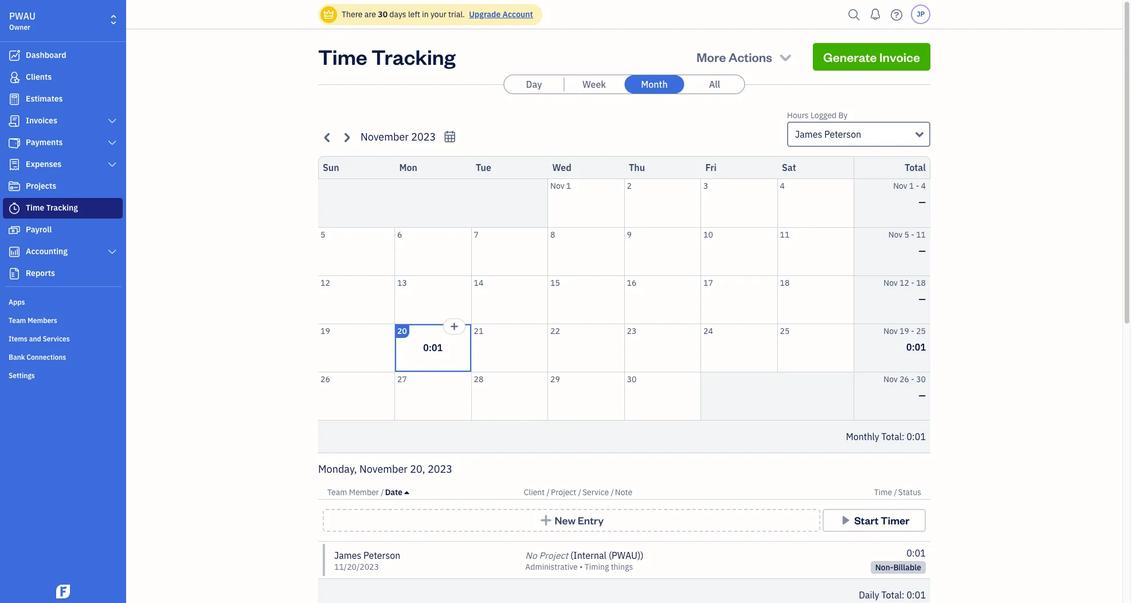 Task type: vqa. For each thing, say whether or not it's contained in the screenshot.
easy
no



Task type: describe. For each thing, give the bounding box(es) containing it.
- for nov 12 - 18 —
[[912, 277, 915, 288]]

status
[[899, 487, 922, 497]]

upgrade
[[469, 9, 501, 20]]

payroll
[[26, 224, 52, 235]]

peterson for james peterson
[[825, 129, 862, 140]]

member
[[349, 487, 379, 497]]

5 inside nov 5 - 11 —
[[905, 229, 910, 240]]

time inside main element
[[26, 203, 44, 213]]

by
[[839, 110, 848, 120]]

no project ( internal (pwau) ) administrative • timing things
[[526, 550, 644, 572]]

month link
[[625, 75, 685, 94]]

nov for nov 12 - 18 —
[[884, 277, 898, 288]]

settings link
[[3, 367, 123, 384]]

upgrade account link
[[467, 9, 533, 20]]

23 button
[[625, 324, 701, 371]]

23
[[627, 326, 637, 336]]

— for nov 5 - 11 —
[[919, 245, 927, 256]]

9 button
[[625, 227, 701, 275]]

0:01 inside 0:01 non-billable
[[907, 547, 927, 559]]

14
[[474, 277, 484, 288]]

nov for nov 5 - 11 —
[[889, 229, 903, 240]]

report image
[[7, 268, 21, 279]]

expenses link
[[3, 154, 123, 175]]

12 inside 12 button
[[321, 277, 330, 288]]

and
[[29, 334, 41, 343]]

daily
[[860, 589, 880, 601]]

17 button
[[702, 276, 778, 323]]

note
[[616, 487, 633, 497]]

settings
[[9, 371, 35, 380]]

chevron large down image for accounting
[[107, 247, 118, 256]]

18 inside "button"
[[781, 277, 790, 288]]

project inside no project ( internal (pwau) ) administrative • timing things
[[540, 550, 569, 561]]

no
[[526, 550, 537, 561]]

choose a date image
[[444, 130, 457, 143]]

nov 19 - 25 0:01
[[884, 326, 927, 353]]

30 inside button
[[627, 374, 637, 384]]

november 2023
[[361, 130, 436, 143]]

sun
[[323, 162, 339, 173]]

— for nov 12 - 18 —
[[919, 293, 927, 304]]

freshbooks image
[[54, 585, 72, 598]]

more
[[697, 49, 727, 65]]

apps link
[[3, 293, 123, 310]]

1 horizontal spatial time tracking
[[318, 43, 456, 70]]

0 vertical spatial total
[[905, 162, 927, 173]]

0:01 down 13 button
[[424, 342, 443, 353]]

team members
[[9, 316, 57, 325]]

previous month image
[[321, 131, 334, 144]]

left
[[408, 9, 420, 20]]

5 button
[[318, 227, 395, 275]]

accounting link
[[3, 242, 123, 262]]

pwau owner
[[9, 10, 36, 32]]

sat
[[783, 162, 797, 173]]

account
[[503, 9, 533, 20]]

nov for nov 19 - 25 0:01
[[884, 326, 898, 336]]

chevron large down image for payments
[[107, 138, 118, 147]]

week
[[583, 79, 606, 90]]

nov for nov 1
[[551, 181, 565, 191]]

11 button
[[778, 227, 854, 275]]

peterson for james peterson 11/20/2023
[[364, 550, 401, 561]]

new entry button
[[323, 509, 821, 532]]

client / project / service / note
[[524, 487, 633, 497]]

fri
[[706, 162, 717, 173]]

invoice
[[880, 49, 921, 65]]

team for team member /
[[328, 487, 347, 497]]

invoice image
[[7, 115, 21, 127]]

19 button
[[318, 324, 395, 371]]

12 button
[[318, 276, 395, 323]]

4 inside button
[[781, 181, 785, 191]]

chevrondown image
[[778, 49, 794, 65]]

24
[[704, 326, 714, 336]]

9
[[627, 229, 632, 240]]

tue
[[476, 162, 492, 173]]

)
[[641, 550, 644, 561]]

8
[[551, 229, 556, 240]]

james for james peterson 11/20/2023
[[334, 550, 362, 561]]

nov 1 - 4 —
[[894, 181, 927, 208]]

bank connections
[[9, 353, 66, 361]]

0:01 down nov 26 - 30 —
[[907, 431, 927, 442]]

monday,
[[318, 462, 357, 476]]

2 vertical spatial time
[[875, 487, 893, 497]]

time tracking link
[[3, 198, 123, 219]]

reports
[[26, 268, 55, 278]]

total for monthly total
[[882, 431, 903, 442]]

expenses
[[26, 159, 62, 169]]

16
[[627, 277, 637, 288]]

logged
[[811, 110, 837, 120]]

24 button
[[702, 324, 778, 371]]

hours
[[788, 110, 809, 120]]

estimates link
[[3, 89, 123, 110]]

connections
[[27, 353, 66, 361]]

members
[[28, 316, 57, 325]]

5 / from the left
[[895, 487, 898, 497]]

1 / from the left
[[381, 487, 384, 497]]

28 button
[[472, 372, 548, 420]]

generate invoice button
[[814, 43, 931, 71]]

3
[[704, 181, 709, 191]]

12 inside nov 12 - 18 —
[[900, 277, 910, 288]]

0:01 inside nov 19 - 25 0:01
[[907, 341, 927, 353]]

nov 1
[[551, 181, 572, 191]]

clients link
[[3, 67, 123, 88]]

0 vertical spatial 2023
[[411, 130, 436, 143]]

: for monthly total
[[903, 431, 905, 442]]

non-
[[876, 562, 894, 573]]

new
[[555, 513, 576, 527]]

dashboard
[[26, 50, 66, 60]]

- for nov 26 - 30 —
[[912, 374, 915, 384]]

payment image
[[7, 137, 21, 149]]

11/20/2023
[[334, 562, 379, 572]]

daily total : 0:01
[[860, 589, 927, 601]]

0 horizontal spatial 30
[[378, 9, 388, 20]]

11 inside "button"
[[781, 229, 790, 240]]

nov for nov 1 - 4 —
[[894, 181, 908, 191]]

add a time entry image
[[450, 319, 459, 333]]

0 vertical spatial tracking
[[372, 43, 456, 70]]

team for team members
[[9, 316, 26, 325]]

: for daily total
[[903, 589, 905, 601]]

22 button
[[548, 324, 625, 371]]

chevron large down image for invoices
[[107, 116, 118, 126]]

projects link
[[3, 176, 123, 197]]

chart image
[[7, 246, 21, 258]]

21 button
[[472, 324, 548, 371]]

19 inside 19 button
[[321, 326, 330, 336]]

all
[[710, 79, 721, 90]]

14 button
[[472, 276, 548, 323]]

monthly total : 0:01
[[847, 431, 927, 442]]

go to help image
[[888, 6, 907, 23]]

29 button
[[548, 372, 625, 420]]

day
[[526, 79, 542, 90]]



Task type: locate. For each thing, give the bounding box(es) containing it.
1 19 from the left
[[321, 326, 330, 336]]

3 button
[[702, 179, 778, 227]]

— for nov 1 - 4 —
[[919, 196, 927, 208]]

0 vertical spatial team
[[9, 316, 26, 325]]

26 button
[[318, 372, 395, 420]]

- inside nov 26 - 30 —
[[912, 374, 915, 384]]

/ right client
[[547, 487, 550, 497]]

0 vertical spatial november
[[361, 130, 409, 143]]

estimate image
[[7, 94, 21, 105]]

1 for nov 1
[[567, 181, 572, 191]]

: down 'billable'
[[903, 589, 905, 601]]

james peterson
[[796, 129, 862, 140]]

0 horizontal spatial 12
[[321, 277, 330, 288]]

mon
[[400, 162, 418, 173]]

15
[[551, 277, 560, 288]]

(
[[571, 550, 574, 561]]

1 inside nov 1 button
[[567, 181, 572, 191]]

project up administrative
[[540, 550, 569, 561]]

1 horizontal spatial 12
[[900, 277, 910, 288]]

/ left 'note'
[[611, 487, 614, 497]]

your
[[431, 9, 447, 20]]

— up nov 5 - 11 —
[[919, 196, 927, 208]]

20,
[[410, 462, 426, 476]]

time link
[[875, 487, 895, 497]]

25 down 18 "button"
[[781, 326, 790, 336]]

2 chevron large down image from the top
[[107, 138, 118, 147]]

3 chevron large down image from the top
[[107, 160, 118, 169]]

money image
[[7, 224, 21, 236]]

generate
[[824, 49, 878, 65]]

3 / from the left
[[579, 487, 582, 497]]

next month image
[[340, 131, 353, 144]]

— up monthly total : 0:01
[[919, 389, 927, 401]]

1 26 from the left
[[321, 374, 330, 384]]

-
[[917, 181, 920, 191], [912, 229, 915, 240], [912, 277, 915, 288], [912, 326, 915, 336], [912, 374, 915, 384]]

0 vertical spatial :
[[903, 431, 905, 442]]

chevron large down image down estimates link
[[107, 116, 118, 126]]

25 inside button
[[781, 326, 790, 336]]

team member /
[[328, 487, 384, 497]]

0 horizontal spatial time tracking
[[26, 203, 78, 213]]

chevron large down image up projects "link"
[[107, 160, 118, 169]]

— up nov 12 - 18 —
[[919, 245, 927, 256]]

0 horizontal spatial peterson
[[364, 550, 401, 561]]

actions
[[729, 49, 773, 65]]

time down there
[[318, 43, 368, 70]]

0 horizontal spatial 25
[[781, 326, 790, 336]]

- for nov 19 - 25 0:01
[[912, 326, 915, 336]]

team
[[9, 316, 26, 325], [328, 487, 347, 497]]

25
[[781, 326, 790, 336], [917, 326, 927, 336]]

more actions button
[[687, 43, 804, 71]]

0 vertical spatial peterson
[[825, 129, 862, 140]]

4 chevron large down image from the top
[[107, 247, 118, 256]]

1 vertical spatial total
[[882, 431, 903, 442]]

time tracking down days
[[318, 43, 456, 70]]

chevron large down image inside payments link
[[107, 138, 118, 147]]

2 25 from the left
[[917, 326, 927, 336]]

1 horizontal spatial 26
[[900, 374, 910, 384]]

0 horizontal spatial 19
[[321, 326, 330, 336]]

peterson down by
[[825, 129, 862, 140]]

nov up nov 5 - 11 —
[[894, 181, 908, 191]]

james down hours logged by
[[796, 129, 823, 140]]

2 26 from the left
[[900, 374, 910, 384]]

11 inside nov 5 - 11 —
[[917, 229, 927, 240]]

nov inside nov 26 - 30 —
[[884, 374, 898, 384]]

0 horizontal spatial james
[[334, 550, 362, 561]]

2 11 from the left
[[917, 229, 927, 240]]

1 chevron large down image from the top
[[107, 116, 118, 126]]

entry
[[578, 513, 604, 527]]

start timer
[[855, 513, 910, 527]]

3 — from the top
[[919, 293, 927, 304]]

- for nov 1 - 4 —
[[917, 181, 920, 191]]

0 horizontal spatial 26
[[321, 374, 330, 384]]

0 horizontal spatial 4
[[781, 181, 785, 191]]

/ left status link
[[895, 487, 898, 497]]

play image
[[840, 515, 853, 526]]

team down apps
[[9, 316, 26, 325]]

27 button
[[395, 372, 471, 420]]

plus image
[[540, 515, 553, 526]]

2023 right the 20,
[[428, 462, 453, 476]]

1
[[567, 181, 572, 191], [910, 181, 915, 191]]

- inside nov 19 - 25 0:01
[[912, 326, 915, 336]]

1 down wed
[[567, 181, 572, 191]]

0 horizontal spatial 11
[[781, 229, 790, 240]]

notifications image
[[867, 3, 885, 26]]

internal
[[574, 550, 607, 561]]

team inside main element
[[9, 316, 26, 325]]

chevron large down image inside expenses link
[[107, 160, 118, 169]]

1 vertical spatial time
[[26, 203, 44, 213]]

1 horizontal spatial 19
[[900, 326, 910, 336]]

0 vertical spatial james
[[796, 129, 823, 140]]

1 — from the top
[[919, 196, 927, 208]]

crown image
[[323, 8, 335, 20]]

/ left service
[[579, 487, 582, 497]]

chevron large down image up expenses link
[[107, 138, 118, 147]]

billable
[[894, 562, 922, 573]]

22
[[551, 326, 560, 336]]

2 horizontal spatial time
[[875, 487, 893, 497]]

time right timer image
[[26, 203, 44, 213]]

project image
[[7, 181, 21, 192]]

james inside dropdown button
[[796, 129, 823, 140]]

0 horizontal spatial 1
[[567, 181, 572, 191]]

status link
[[899, 487, 922, 497]]

november right next month image
[[361, 130, 409, 143]]

25 down nov 12 - 18 —
[[917, 326, 927, 336]]

29
[[551, 374, 560, 384]]

25 button
[[778, 324, 854, 371]]

invoices
[[26, 115, 57, 126]]

0 horizontal spatial time
[[26, 203, 44, 213]]

chevron large down image for expenses
[[107, 160, 118, 169]]

1 18 from the left
[[781, 277, 790, 288]]

start timer button
[[823, 509, 927, 532]]

2 4 from the left
[[922, 181, 927, 191]]

tracking inside main element
[[46, 203, 78, 213]]

4 inside nov 1 - 4 —
[[922, 181, 927, 191]]

30 down nov 19 - 25 0:01
[[917, 374, 927, 384]]

team members link
[[3, 312, 123, 329]]

11 down 4 button
[[781, 229, 790, 240]]

26 down nov 19 - 25 0:01
[[900, 374, 910, 384]]

days
[[390, 9, 407, 20]]

19 inside nov 19 - 25 0:01
[[900, 326, 910, 336]]

1 25 from the left
[[781, 326, 790, 336]]

1 12 from the left
[[321, 277, 330, 288]]

1 vertical spatial project
[[540, 550, 569, 561]]

19 down 12 button
[[321, 326, 330, 336]]

— inside nov 5 - 11 —
[[919, 245, 927, 256]]

— inside nov 1 - 4 —
[[919, 196, 927, 208]]

peterson inside the james peterson dropdown button
[[825, 129, 862, 140]]

timing
[[585, 562, 610, 572]]

1 vertical spatial tracking
[[46, 203, 78, 213]]

25 inside nov 19 - 25 0:01
[[917, 326, 927, 336]]

expense image
[[7, 159, 21, 170]]

jp
[[917, 10, 926, 18]]

nov inside nov 1 - 4 —
[[894, 181, 908, 191]]

(pwau)
[[609, 550, 641, 561]]

time tracking inside main element
[[26, 203, 78, 213]]

1 up nov 5 - 11 —
[[910, 181, 915, 191]]

nov 26 - 30 —
[[884, 374, 927, 401]]

1 4 from the left
[[781, 181, 785, 191]]

projects
[[26, 181, 56, 191]]

1 horizontal spatial 5
[[905, 229, 910, 240]]

day link
[[505, 75, 564, 94]]

chevron large down image
[[107, 116, 118, 126], [107, 138, 118, 147], [107, 160, 118, 169], [107, 247, 118, 256]]

wed
[[553, 162, 572, 173]]

18 inside nov 12 - 18 —
[[917, 277, 927, 288]]

month
[[642, 79, 668, 90]]

4 / from the left
[[611, 487, 614, 497]]

time tracking
[[318, 43, 456, 70], [26, 203, 78, 213]]

19 down nov 12 - 18 —
[[900, 326, 910, 336]]

time left status link
[[875, 487, 893, 497]]

26 inside nov 26 - 30 —
[[900, 374, 910, 384]]

chevron large down image down payroll link
[[107, 247, 118, 256]]

— inside nov 26 - 30 —
[[919, 389, 927, 401]]

18 down the 11 "button"
[[781, 277, 790, 288]]

26
[[321, 374, 330, 384], [900, 374, 910, 384]]

peterson up '11/20/2023'
[[364, 550, 401, 561]]

time / status
[[875, 487, 922, 497]]

30 right are
[[378, 9, 388, 20]]

0 horizontal spatial tracking
[[46, 203, 78, 213]]

caretup image
[[405, 488, 409, 497]]

total right daily
[[882, 589, 903, 601]]

1 horizontal spatial team
[[328, 487, 347, 497]]

tracking down 'left'
[[372, 43, 456, 70]]

5 inside button
[[321, 229, 326, 240]]

18 down nov 5 - 11 —
[[917, 277, 927, 288]]

search image
[[846, 6, 864, 23]]

nov inside button
[[551, 181, 565, 191]]

1 vertical spatial peterson
[[364, 550, 401, 561]]

november up date
[[360, 462, 408, 476]]

4 — from the top
[[919, 389, 927, 401]]

26 down 19 button
[[321, 374, 330, 384]]

0 vertical spatial time tracking
[[318, 43, 456, 70]]

nov 5 - 11 —
[[889, 229, 927, 256]]

2023 left 'choose a date' icon
[[411, 130, 436, 143]]

generate invoice
[[824, 49, 921, 65]]

1 for nov 1 - 4 —
[[910, 181, 915, 191]]

13 button
[[395, 276, 471, 323]]

jp button
[[912, 5, 931, 24]]

26 inside button
[[321, 374, 330, 384]]

hours logged by
[[788, 110, 848, 120]]

james inside james peterson 11/20/2023
[[334, 550, 362, 561]]

6
[[398, 229, 402, 240]]

monday, november 20, 2023
[[318, 462, 453, 476]]

timer
[[881, 513, 910, 527]]

date
[[385, 487, 403, 497]]

0 horizontal spatial 5
[[321, 229, 326, 240]]

nov inside nov 5 - 11 —
[[889, 229, 903, 240]]

0 vertical spatial time
[[318, 43, 368, 70]]

1 vertical spatial november
[[360, 462, 408, 476]]

10
[[704, 229, 714, 240]]

james up '11/20/2023'
[[334, 550, 362, 561]]

- inside nov 12 - 18 —
[[912, 277, 915, 288]]

1 vertical spatial :
[[903, 589, 905, 601]]

/ left date
[[381, 487, 384, 497]]

2 vertical spatial total
[[882, 589, 903, 601]]

- inside nov 1 - 4 —
[[917, 181, 920, 191]]

1 5 from the left
[[321, 229, 326, 240]]

11 down nov 1 - 4 —
[[917, 229, 927, 240]]

in
[[422, 9, 429, 20]]

nov down wed
[[551, 181, 565, 191]]

nov down nov 5 - 11 —
[[884, 277, 898, 288]]

1 vertical spatial team
[[328, 487, 347, 497]]

project up new
[[551, 487, 577, 497]]

1 horizontal spatial time
[[318, 43, 368, 70]]

1 horizontal spatial james
[[796, 129, 823, 140]]

28
[[474, 374, 484, 384]]

1 vertical spatial time tracking
[[26, 203, 78, 213]]

nov inside nov 19 - 25 0:01
[[884, 326, 898, 336]]

16 button
[[625, 276, 701, 323]]

0:01 up 'billable'
[[907, 547, 927, 559]]

1 vertical spatial james
[[334, 550, 362, 561]]

— for nov 26 - 30 —
[[919, 389, 927, 401]]

total up nov 1 - 4 —
[[905, 162, 927, 173]]

1 11 from the left
[[781, 229, 790, 240]]

james for james peterson
[[796, 129, 823, 140]]

1 horizontal spatial 11
[[917, 229, 927, 240]]

tracking down projects "link"
[[46, 203, 78, 213]]

administrative
[[526, 562, 578, 572]]

13
[[398, 277, 407, 288]]

1 horizontal spatial 25
[[917, 326, 927, 336]]

1 horizontal spatial 18
[[917, 277, 927, 288]]

0 horizontal spatial 18
[[781, 277, 790, 288]]

nov inside nov 12 - 18 —
[[884, 277, 898, 288]]

2 18 from the left
[[917, 277, 927, 288]]

2 19 from the left
[[900, 326, 910, 336]]

date link
[[385, 487, 409, 497]]

nov 12 - 18 —
[[884, 277, 927, 304]]

0 horizontal spatial team
[[9, 316, 26, 325]]

1 horizontal spatial 30
[[627, 374, 637, 384]]

1 horizontal spatial 4
[[922, 181, 927, 191]]

services
[[43, 334, 70, 343]]

30 down 23 button
[[627, 374, 637, 384]]

accounting
[[26, 246, 68, 256]]

more actions
[[697, 49, 773, 65]]

monthly
[[847, 431, 880, 442]]

clients
[[26, 72, 52, 82]]

— up nov 19 - 25 0:01
[[919, 293, 927, 304]]

service link
[[583, 487, 611, 497]]

nov down nov 12 - 18 —
[[884, 326, 898, 336]]

—
[[919, 196, 927, 208], [919, 245, 927, 256], [919, 293, 927, 304], [919, 389, 927, 401]]

21
[[474, 326, 484, 336]]

5
[[321, 229, 326, 240], [905, 229, 910, 240]]

12 down nov 5 - 11 —
[[900, 277, 910, 288]]

: right monthly on the bottom of page
[[903, 431, 905, 442]]

2 — from the top
[[919, 245, 927, 256]]

1 : from the top
[[903, 431, 905, 442]]

0:01 up nov 26 - 30 —
[[907, 341, 927, 353]]

nov down nov 19 - 25 0:01
[[884, 374, 898, 384]]

30 inside nov 26 - 30 —
[[917, 374, 927, 384]]

2 / from the left
[[547, 487, 550, 497]]

total right monthly on the bottom of page
[[882, 431, 903, 442]]

2 12 from the left
[[900, 277, 910, 288]]

1 horizontal spatial tracking
[[372, 43, 456, 70]]

client image
[[7, 72, 21, 83]]

— inside nov 12 - 18 —
[[919, 293, 927, 304]]

1 horizontal spatial 1
[[910, 181, 915, 191]]

2 : from the top
[[903, 589, 905, 601]]

total for daily total
[[882, 589, 903, 601]]

0 vertical spatial project
[[551, 487, 577, 497]]

things
[[611, 562, 634, 572]]

timer image
[[7, 203, 21, 214]]

2 1 from the left
[[910, 181, 915, 191]]

time tracking down projects "link"
[[26, 203, 78, 213]]

12 down 5 button
[[321, 277, 330, 288]]

items and services
[[9, 334, 70, 343]]

team down monday,
[[328, 487, 347, 497]]

estimates
[[26, 94, 63, 104]]

1 vertical spatial 2023
[[428, 462, 453, 476]]

dashboard image
[[7, 50, 21, 61]]

nov for nov 26 - 30 —
[[884, 374, 898, 384]]

total
[[905, 162, 927, 173], [882, 431, 903, 442], [882, 589, 903, 601]]

- for nov 5 - 11 —
[[912, 229, 915, 240]]

- inside nov 5 - 11 —
[[912, 229, 915, 240]]

2 5 from the left
[[905, 229, 910, 240]]

7
[[474, 229, 479, 240]]

1 inside nov 1 - 4 —
[[910, 181, 915, 191]]

8 button
[[548, 227, 625, 275]]

0:01 down 'billable'
[[907, 589, 927, 601]]

james peterson button
[[788, 122, 931, 147]]

1 1 from the left
[[567, 181, 572, 191]]

nov down nov 1 - 4 —
[[889, 229, 903, 240]]

peterson inside james peterson 11/20/2023
[[364, 550, 401, 561]]

1 horizontal spatial peterson
[[825, 129, 862, 140]]

main element
[[0, 0, 155, 603]]

2 horizontal spatial 30
[[917, 374, 927, 384]]



